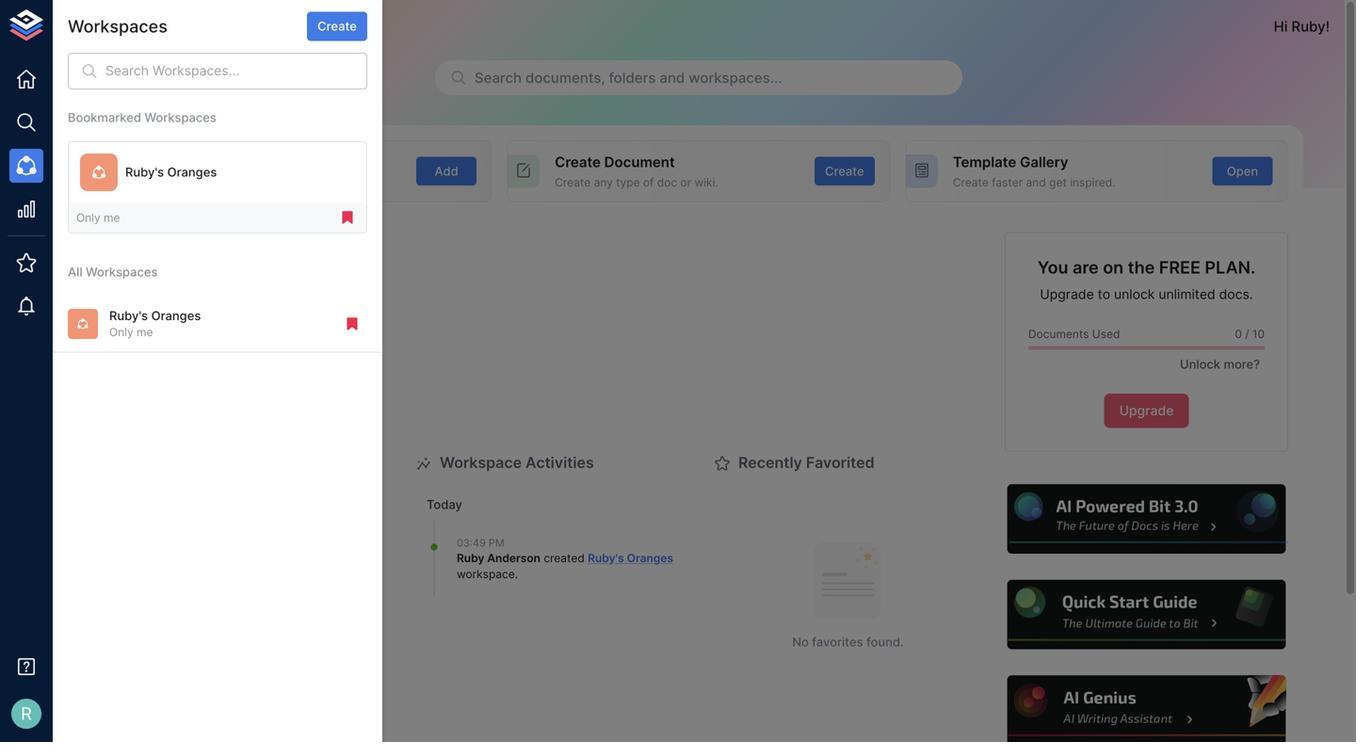 Task type: locate. For each thing, give the bounding box(es) containing it.
bookmarked
[[68, 110, 141, 125], [141, 233, 233, 252]]

2 vertical spatial ruby's
[[588, 552, 624, 565]]

0 horizontal spatial me
[[104, 211, 120, 224]]

1 horizontal spatial only
[[109, 326, 133, 339]]

type
[[616, 176, 640, 189]]

0 vertical spatial help image
[[1005, 482, 1289, 557]]

template
[[953, 154, 1017, 171]]

03:49
[[457, 537, 486, 549]]

2 vertical spatial help image
[[1005, 673, 1289, 742]]

used
[[1093, 328, 1120, 341]]

ruby's inside ruby's oranges only me
[[109, 308, 148, 323]]

the
[[1128, 257, 1155, 278]]

workspaces...
[[689, 69, 782, 86]]

1 vertical spatial me
[[137, 326, 153, 339]]

0 vertical spatial bookmarked
[[68, 110, 141, 125]]

0 vertical spatial ruby's
[[125, 165, 164, 180]]

more?
[[1224, 357, 1260, 372]]

add button
[[417, 157, 477, 186]]

created
[[544, 552, 585, 565]]

workspace
[[188, 154, 265, 171], [440, 454, 522, 472]]

pm
[[489, 537, 505, 549]]

upgrade button
[[1105, 394, 1189, 428]]

0 horizontal spatial add
[[157, 154, 185, 171]]

1 horizontal spatial ruby
[[457, 552, 485, 565]]

1 help image from the top
[[1005, 482, 1289, 557]]

upgrade
[[1040, 286, 1094, 302], [1120, 403, 1174, 419]]

only down all workspaces
[[109, 326, 133, 339]]

1 vertical spatial help image
[[1005, 577, 1289, 652]]

only
[[76, 211, 101, 224], [109, 326, 133, 339]]

create
[[318, 19, 357, 34], [555, 154, 601, 171], [825, 164, 865, 178], [555, 176, 591, 189], [953, 176, 989, 189]]

oranges left make
[[167, 165, 217, 180]]

1 vertical spatial only
[[109, 326, 133, 339]]

0 horizontal spatial and
[[660, 69, 685, 86]]

0 vertical spatial r
[[75, 18, 83, 34]]

0 vertical spatial create button
[[307, 12, 367, 41]]

or inside add workspace collaborate or make it private.
[[222, 176, 233, 189]]

2 help image from the top
[[1005, 577, 1289, 652]]

me up all workspaces
[[104, 211, 120, 224]]

hi ruby !
[[1274, 18, 1330, 35]]

workspaces
[[68, 16, 168, 37], [145, 110, 217, 125], [237, 233, 327, 252], [86, 265, 158, 280]]

0 vertical spatial me
[[104, 211, 120, 224]]

0 horizontal spatial only
[[76, 211, 101, 224]]

10
[[1253, 328, 1265, 341]]

free
[[1159, 257, 1201, 278]]

create document create any type of doc or wiki.
[[555, 154, 719, 189]]

1 horizontal spatial upgrade
[[1120, 403, 1174, 419]]

add for add
[[435, 164, 459, 178]]

r inside button
[[21, 704, 32, 724]]

only me
[[76, 211, 120, 224]]

bookmarked workspaces down make
[[141, 233, 327, 252]]

upgrade inside you are on the free plan. upgrade to unlock unlimited docs.
[[1040, 286, 1094, 302]]

1 vertical spatial ruby's
[[109, 308, 148, 323]]

1 vertical spatial bookmarked
[[141, 233, 233, 252]]

gallery
[[1020, 154, 1069, 171]]

r
[[75, 18, 83, 34], [21, 704, 32, 724]]

1 horizontal spatial r
[[75, 18, 83, 34]]

oranges inside ruby's oranges only me
[[151, 308, 201, 323]]

documents
[[1029, 328, 1089, 341]]

and right folders
[[660, 69, 685, 86]]

1 horizontal spatial workspace
[[440, 454, 522, 472]]

1 horizontal spatial add
[[435, 164, 459, 178]]

1 horizontal spatial and
[[1026, 176, 1046, 189]]

oranges up 'search workspaces...' text box
[[136, 18, 194, 35]]

search documents, folders and workspaces...
[[475, 69, 782, 86]]

ruby
[[98, 18, 133, 35], [1292, 18, 1326, 35], [457, 552, 485, 565]]

upgrade down you
[[1040, 286, 1094, 302]]

hi
[[1274, 18, 1288, 35]]

1 or from the left
[[222, 176, 233, 189]]

1 vertical spatial create button
[[815, 157, 875, 186]]

workspace up make
[[188, 154, 265, 171]]

on
[[1103, 257, 1124, 278]]

ruby's
[[125, 165, 164, 180], [109, 308, 148, 323], [588, 552, 624, 565]]

add inside add workspace collaborate or make it private.
[[157, 154, 185, 171]]

0 vertical spatial and
[[660, 69, 685, 86]]

1 vertical spatial upgrade
[[1120, 403, 1174, 419]]

found.
[[867, 635, 904, 649]]

plan.
[[1205, 257, 1256, 278]]

oranges
[[136, 18, 194, 35], [167, 165, 217, 180], [151, 308, 201, 323], [627, 552, 674, 565]]

or right doc
[[681, 176, 692, 189]]

create button
[[307, 12, 367, 41], [815, 157, 875, 186]]

2 or from the left
[[681, 176, 692, 189]]

unlock
[[1180, 357, 1221, 372]]

any
[[594, 176, 613, 189]]

0 horizontal spatial bookmarked
[[68, 110, 141, 125]]

and down gallery
[[1026, 176, 1046, 189]]

0 horizontal spatial or
[[222, 176, 233, 189]]

1 vertical spatial r
[[21, 704, 32, 724]]

add inside add button
[[435, 164, 459, 178]]

me down all workspaces
[[137, 326, 153, 339]]

oranges for ruby's oranges only me
[[151, 308, 201, 323]]

me
[[104, 211, 120, 224], [137, 326, 153, 339]]

0 horizontal spatial workspace
[[188, 154, 265, 171]]

0 horizontal spatial r
[[21, 704, 32, 724]]

0 vertical spatial workspace
[[188, 154, 265, 171]]

0 horizontal spatial create button
[[307, 12, 367, 41]]

ruby oranges
[[98, 18, 194, 35]]

1 vertical spatial and
[[1026, 176, 1046, 189]]

0 / 10
[[1235, 328, 1265, 341]]

are
[[1073, 257, 1099, 278]]

help image
[[1005, 482, 1289, 557], [1005, 577, 1289, 652], [1005, 673, 1289, 742]]

doc
[[657, 176, 677, 189]]

upgrade down unlock more? "button"
[[1120, 403, 1174, 419]]

workspace inside add workspace collaborate or make it private.
[[188, 154, 265, 171]]

ruby's for ruby's oranges
[[125, 165, 164, 180]]

only inside ruby's oranges only me
[[109, 326, 133, 339]]

and
[[660, 69, 685, 86], [1026, 176, 1046, 189]]

1 horizontal spatial create button
[[815, 157, 875, 186]]

ruby's for ruby's oranges only me
[[109, 308, 148, 323]]

bookmarked workspaces up the ruby's oranges
[[68, 110, 217, 125]]

oranges down all workspaces
[[151, 308, 201, 323]]

bookmarked workspaces
[[68, 110, 217, 125], [141, 233, 327, 252]]

open button
[[1213, 157, 1273, 186]]

.
[[515, 567, 518, 581]]

0
[[1235, 328, 1242, 341]]

bookmarked up the ruby's oranges
[[68, 110, 141, 125]]

oranges right created on the bottom of page
[[627, 552, 674, 565]]

bookmarked down collaborate
[[141, 233, 233, 252]]

today
[[427, 497, 462, 512]]

oranges inside 03:49 pm ruby anderson created ruby's oranges workspace .
[[627, 552, 674, 565]]

1 horizontal spatial me
[[137, 326, 153, 339]]

workspace up today
[[440, 454, 522, 472]]

collaborate
[[157, 176, 219, 189]]

docs.
[[1220, 286, 1254, 302]]

add
[[157, 154, 185, 171], [435, 164, 459, 178]]

documents used
[[1029, 328, 1120, 341]]

/
[[1246, 328, 1250, 341]]

template gallery create faster and get inspired.
[[953, 154, 1116, 189]]

2 horizontal spatial ruby
[[1292, 18, 1326, 35]]

0 vertical spatial upgrade
[[1040, 286, 1094, 302]]

or left make
[[222, 176, 233, 189]]

or
[[222, 176, 233, 189], [681, 176, 692, 189]]

0 vertical spatial bookmarked workspaces
[[68, 110, 217, 125]]

only up the all
[[76, 211, 101, 224]]

1 horizontal spatial or
[[681, 176, 692, 189]]

document
[[604, 154, 675, 171]]

0 horizontal spatial upgrade
[[1040, 286, 1094, 302]]

folders
[[609, 69, 656, 86]]

workspace activities
[[440, 454, 594, 472]]



Task type: describe. For each thing, give the bounding box(es) containing it.
1 vertical spatial workspace
[[440, 454, 522, 472]]

faster
[[992, 176, 1023, 189]]

make
[[236, 176, 265, 189]]

activities
[[526, 454, 594, 472]]

oranges for ruby oranges
[[136, 18, 194, 35]]

me inside ruby's oranges only me
[[137, 326, 153, 339]]

to
[[1098, 286, 1111, 302]]

favorites
[[812, 635, 863, 649]]

of
[[643, 176, 654, 189]]

anderson
[[487, 552, 541, 565]]

open
[[1227, 164, 1259, 178]]

remove bookmark image
[[339, 209, 356, 226]]

ruby's oranges
[[125, 165, 217, 180]]

you are on the free plan. upgrade to unlock unlimited docs.
[[1038, 257, 1256, 302]]

unlock more?
[[1180, 357, 1260, 372]]

3 help image from the top
[[1005, 673, 1289, 742]]

oranges for ruby's oranges
[[167, 165, 217, 180]]

no
[[793, 635, 809, 649]]

inspired.
[[1070, 176, 1116, 189]]

it
[[268, 176, 274, 189]]

wiki.
[[695, 176, 719, 189]]

workspace
[[457, 567, 515, 581]]

03:49 pm ruby anderson created ruby's oranges workspace .
[[457, 537, 674, 581]]

remove bookmark image
[[344, 315, 361, 332]]

search
[[475, 69, 522, 86]]

r button
[[6, 693, 47, 735]]

0 vertical spatial only
[[76, 211, 101, 224]]

or inside create document create any type of doc or wiki.
[[681, 176, 692, 189]]

1 horizontal spatial bookmarked
[[141, 233, 233, 252]]

add for add workspace collaborate or make it private.
[[157, 154, 185, 171]]

ruby's oranges link
[[588, 552, 674, 565]]

upgrade inside button
[[1120, 403, 1174, 419]]

unlock
[[1114, 286, 1155, 302]]

search documents, folders and workspaces... button
[[435, 60, 963, 95]]

unlimited
[[1159, 286, 1216, 302]]

create inside template gallery create faster and get inspired.
[[953, 176, 989, 189]]

no favorites found.
[[793, 635, 904, 649]]

1 vertical spatial bookmarked workspaces
[[141, 233, 327, 252]]

get
[[1050, 176, 1067, 189]]

documents,
[[526, 69, 605, 86]]

favorited
[[806, 454, 875, 472]]

recently favorited
[[739, 454, 875, 472]]

Search Workspaces... text field
[[106, 53, 367, 90]]

ruby's inside 03:49 pm ruby anderson created ruby's oranges workspace .
[[588, 552, 624, 565]]

and inside button
[[660, 69, 685, 86]]

ruby inside 03:49 pm ruby anderson created ruby's oranges workspace .
[[457, 552, 485, 565]]

you
[[1038, 257, 1069, 278]]

!
[[1326, 18, 1330, 35]]

all workspaces
[[68, 265, 158, 280]]

add workspace collaborate or make it private.
[[157, 154, 318, 189]]

0 horizontal spatial ruby
[[98, 18, 133, 35]]

ruby's oranges only me
[[109, 308, 201, 339]]

and inside template gallery create faster and get inspired.
[[1026, 176, 1046, 189]]

unlock more? button
[[1170, 350, 1265, 379]]

recently
[[739, 454, 803, 472]]

all
[[68, 265, 83, 280]]

private.
[[278, 176, 318, 189]]



Task type: vqa. For each thing, say whether or not it's contained in the screenshot.
Activities
yes



